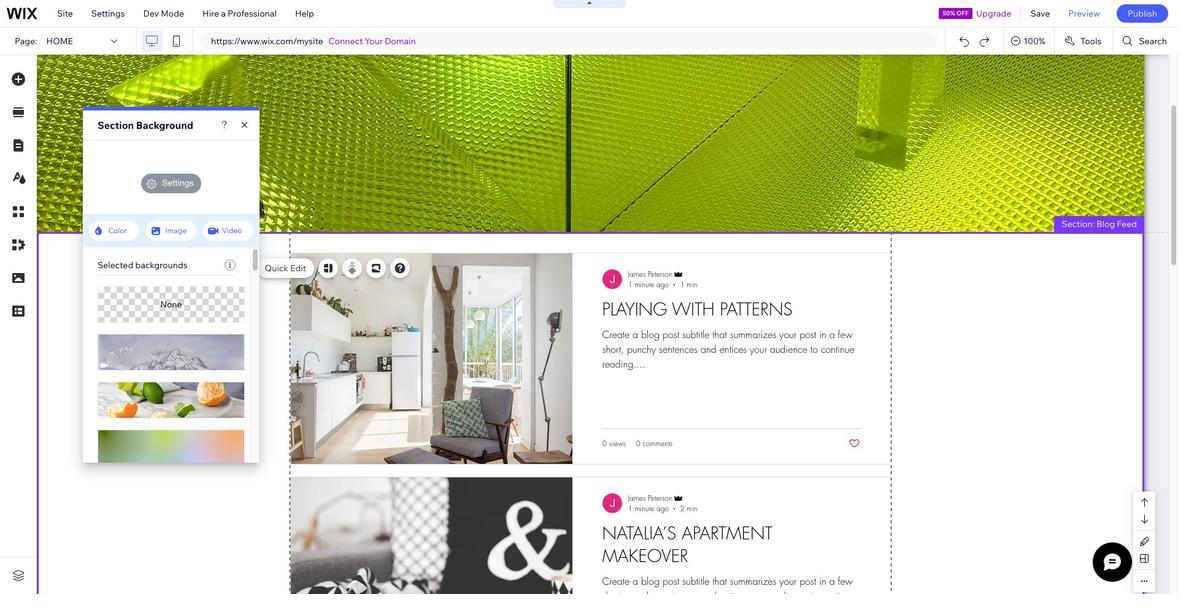 Task type: vqa. For each thing, say whether or not it's contained in the screenshot.
Professional
yes



Task type: describe. For each thing, give the bounding box(es) containing it.
save
[[1031, 8, 1051, 19]]

your
[[365, 36, 383, 47]]

https://www.wix.com/mysite connect your domain
[[211, 36, 416, 47]]

search
[[1140, 36, 1168, 47]]

none
[[160, 299, 182, 310]]

connect
[[329, 36, 363, 47]]

1 horizontal spatial background
[[196, 263, 245, 274]]

50%
[[943, 9, 956, 17]]

selected
[[98, 260, 133, 271]]

site
[[57, 8, 73, 19]]

0 horizontal spatial background
[[136, 119, 193, 131]]

tools button
[[1055, 28, 1113, 55]]

mode
[[161, 8, 184, 19]]

0 horizontal spatial section
[[98, 119, 134, 131]]

preview
[[1069, 8, 1101, 19]]

feed
[[1117, 219, 1137, 230]]

search button
[[1114, 28, 1179, 55]]

hire
[[203, 8, 219, 19]]

50% off
[[943, 9, 969, 17]]

change section background
[[130, 263, 245, 274]]

tools
[[1081, 36, 1102, 47]]

image
[[165, 226, 187, 235]]

section: blog feed
[[1062, 219, 1137, 230]]

section background
[[98, 119, 193, 131]]

dev mode
[[143, 8, 184, 19]]

1 vertical spatial section
[[163, 263, 194, 274]]

color
[[108, 226, 127, 235]]

0 vertical spatial settings
[[91, 8, 125, 19]]

edit
[[290, 263, 306, 274]]

https://www.wix.com/mysite
[[211, 36, 323, 47]]

backgrounds
[[135, 260, 188, 271]]

section:
[[1062, 219, 1095, 230]]

1 horizontal spatial settings
[[162, 178, 194, 188]]



Task type: locate. For each thing, give the bounding box(es) containing it.
publish button
[[1117, 4, 1169, 23]]

dev
[[143, 8, 159, 19]]

save button
[[1022, 0, 1060, 27]]

quick
[[265, 263, 288, 274]]

1 horizontal spatial section
[[163, 263, 194, 274]]

quick edit
[[265, 263, 306, 274]]

settings left dev
[[91, 8, 125, 19]]

blog
[[1097, 219, 1116, 230]]

0 vertical spatial section
[[98, 119, 134, 131]]

100%
[[1024, 36, 1046, 47]]

1 vertical spatial settings
[[162, 178, 194, 188]]

settings
[[91, 8, 125, 19], [162, 178, 194, 188]]

background
[[136, 119, 193, 131], [196, 263, 245, 274]]

publish
[[1128, 8, 1158, 19]]

hire a professional
[[203, 8, 277, 19]]

home
[[46, 36, 73, 47]]

video
[[222, 226, 242, 235]]

1 vertical spatial background
[[196, 263, 245, 274]]

preview button
[[1060, 0, 1110, 27]]

100% button
[[1004, 28, 1055, 55]]

upgrade
[[977, 8, 1012, 19]]

settings up image
[[162, 178, 194, 188]]

0 vertical spatial background
[[136, 119, 193, 131]]

domain
[[385, 36, 416, 47]]

professional
[[228, 8, 277, 19]]

0 horizontal spatial settings
[[91, 8, 125, 19]]

change
[[130, 263, 161, 274]]

selected backgrounds
[[98, 260, 188, 271]]

a
[[221, 8, 226, 19]]

section
[[98, 119, 134, 131], [163, 263, 194, 274]]

help
[[295, 8, 314, 19]]

off
[[957, 9, 969, 17]]



